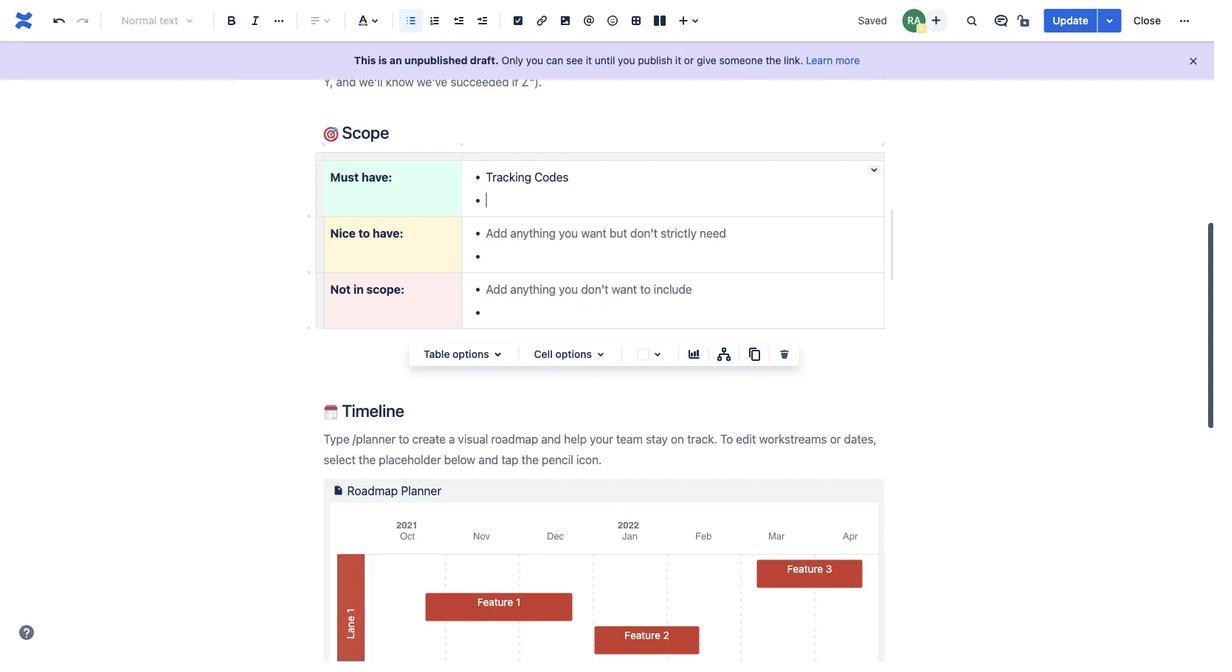 Task type: locate. For each thing, give the bounding box(es) containing it.
timeline
[[339, 400, 404, 420]]

1 horizontal spatial options
[[556, 348, 592, 360]]

options inside "popup button"
[[453, 348, 489, 360]]

give
[[697, 54, 717, 66]]

bold ⌘b image
[[223, 12, 241, 30]]

options
[[453, 348, 489, 360], [556, 348, 592, 360]]

learn
[[806, 54, 833, 66]]

2 options from the left
[[556, 348, 592, 360]]

:dart: image
[[324, 127, 339, 142]]

0 horizontal spatial you
[[526, 54, 544, 66]]

close
[[1134, 14, 1161, 27]]

cell
[[534, 348, 553, 360]]

invite to edit image
[[928, 11, 945, 29]]

it right see
[[586, 54, 592, 66]]

manage connected data image
[[715, 346, 733, 363]]

table image
[[628, 12, 645, 30]]

outdent ⇧tab image
[[450, 12, 467, 30]]

you left 'can'
[[526, 54, 544, 66]]

dismiss image
[[1188, 55, 1200, 67]]

options right cell
[[556, 348, 592, 360]]

saved
[[858, 14, 888, 27]]

you
[[526, 54, 544, 66], [618, 54, 635, 66]]

it
[[586, 54, 592, 66], [676, 54, 682, 66]]

confluence image
[[12, 9, 35, 32], [12, 9, 35, 32]]

0 horizontal spatial it
[[586, 54, 592, 66]]

copy image
[[746, 346, 763, 363]]

is
[[379, 54, 387, 66]]

2 you from the left
[[618, 54, 635, 66]]

have: right the to
[[373, 226, 404, 240]]

indent tab image
[[473, 12, 491, 30]]

editable content region
[[300, 0, 1073, 662]]

this
[[354, 54, 376, 66]]

to
[[359, 226, 370, 240]]

1 horizontal spatial it
[[676, 54, 682, 66]]

you right until
[[618, 54, 635, 66]]

roadmap planner
[[347, 484, 442, 498]]

expand dropdown menu image
[[489, 346, 507, 363]]

options right table
[[453, 348, 489, 360]]

1 you from the left
[[526, 54, 544, 66]]

1 options from the left
[[453, 348, 489, 360]]

link image
[[533, 12, 551, 30]]

more image
[[1176, 12, 1194, 30]]

have: right must
[[362, 170, 392, 184]]

must
[[330, 170, 359, 184]]

learn more link
[[806, 54, 860, 66]]

:dart: image
[[324, 127, 339, 142]]

table options button
[[415, 346, 513, 363]]

the
[[766, 54, 781, 66]]

options inside popup button
[[556, 348, 592, 360]]

no restrictions image
[[1016, 12, 1034, 30]]

0 horizontal spatial options
[[453, 348, 489, 360]]

redo ⌘⇧z image
[[74, 12, 92, 30]]

it left or
[[676, 54, 682, 66]]

problem statement
[[339, 22, 484, 42]]

numbered list ⌘⇧7 image
[[426, 12, 444, 30]]

more formatting image
[[270, 12, 288, 30]]

an
[[390, 54, 402, 66]]

someone
[[720, 54, 763, 66]]

more
[[836, 54, 860, 66]]

:calendar_spiral: image
[[324, 405, 339, 420], [324, 405, 339, 420]]

roadmap planner image
[[330, 482, 347, 500]]

only
[[502, 54, 524, 66]]

scope
[[339, 122, 389, 142]]

have:
[[362, 170, 392, 184], [373, 226, 404, 240]]

close button
[[1125, 9, 1170, 32]]

undo ⌘z image
[[50, 12, 68, 30]]

not
[[330, 282, 351, 296]]

0 vertical spatial have:
[[362, 170, 392, 184]]

this is an unpublished draft. only you can see it until you publish it or give someone the link. learn more
[[354, 54, 860, 66]]

1 horizontal spatial you
[[618, 54, 635, 66]]

problem
[[342, 22, 404, 42]]

table options
[[424, 348, 489, 360]]

options for cell options
[[556, 348, 592, 360]]

ruby anderson image
[[903, 9, 926, 32]]

chart image
[[685, 346, 703, 363]]



Task type: vqa. For each thing, say whether or not it's contained in the screenshot.
'Learn more' LINK
yes



Task type: describe. For each thing, give the bounding box(es) containing it.
publish
[[638, 54, 673, 66]]

must have:
[[330, 170, 392, 184]]

nice
[[330, 226, 356, 240]]

statement
[[407, 22, 484, 42]]

help image
[[18, 624, 35, 642]]

emoji image
[[604, 12, 622, 30]]

tracking codes
[[486, 170, 569, 184]]

or
[[684, 54, 694, 66]]

roadmap
[[347, 484, 398, 498]]

scope:
[[367, 282, 405, 296]]

codes
[[535, 170, 569, 184]]

options for table options
[[453, 348, 489, 360]]

table
[[424, 348, 450, 360]]

add image, video, or file image
[[557, 12, 574, 30]]

adjust update settings image
[[1101, 12, 1119, 30]]

2 it from the left
[[676, 54, 682, 66]]

link.
[[784, 54, 804, 66]]

planner
[[401, 484, 442, 498]]

cell options button
[[525, 346, 616, 363]]

cell options
[[534, 348, 592, 360]]

action item image
[[509, 12, 527, 30]]

remove image
[[776, 346, 794, 363]]

italic ⌘i image
[[247, 12, 264, 30]]

mention image
[[580, 12, 598, 30]]

draft.
[[470, 54, 499, 66]]

bullet list ⌘⇧8 image
[[402, 12, 420, 30]]

comment icon image
[[993, 12, 1010, 30]]

cell background image
[[649, 346, 667, 363]]

update button
[[1044, 9, 1098, 32]]

find and replace image
[[963, 12, 981, 30]]

unpublished
[[405, 54, 468, 66]]

nice to have:
[[330, 226, 404, 240]]

until
[[595, 54, 615, 66]]

layouts image
[[651, 12, 669, 30]]

update
[[1053, 14, 1089, 27]]

see
[[566, 54, 583, 66]]

1 it from the left
[[586, 54, 592, 66]]

1 vertical spatial have:
[[373, 226, 404, 240]]

expand dropdown menu image
[[592, 346, 610, 363]]

can
[[546, 54, 564, 66]]

not in scope:
[[330, 282, 405, 296]]

tracking
[[486, 170, 532, 184]]

in
[[354, 282, 364, 296]]



